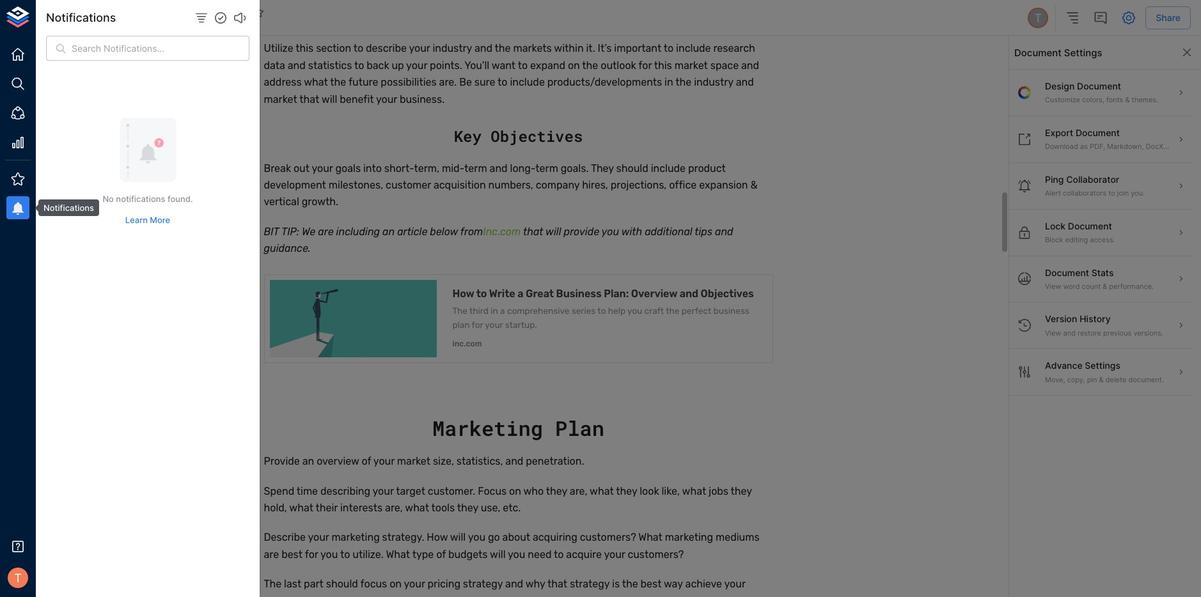Task type: describe. For each thing, give the bounding box(es) containing it.
found.
[[168, 194, 193, 204]]

favorite image
[[252, 6, 264, 18]]

share
[[1156, 12, 1181, 23]]

collaborators
[[1063, 189, 1107, 198]]

advance
[[1045, 360, 1083, 371]]

learn more button
[[122, 210, 174, 230]]

learn more
[[125, 215, 170, 225]]

settings for advance
[[1085, 360, 1121, 371]]

customize
[[1045, 96, 1080, 105]]

share button
[[1146, 6, 1191, 30]]

block
[[1045, 235, 1064, 244]]

themes.
[[1132, 96, 1159, 105]]

history
[[1080, 314, 1111, 325]]

table of contents image
[[1065, 10, 1081, 26]]

to
[[1109, 189, 1116, 198]]

delete
[[1106, 375, 1127, 384]]

no
[[103, 194, 114, 204]]

version history view and restore previous versions.
[[1045, 314, 1164, 338]]

business
[[108, 6, 159, 18]]

lock document block editing access.
[[1045, 220, 1115, 244]]

advance settings move, copy, pin & delete document.
[[1045, 360, 1164, 384]]

copy,
[[1067, 375, 1085, 384]]

plan
[[161, 6, 189, 18]]

access.
[[1090, 235, 1115, 244]]

document.
[[1129, 375, 1164, 384]]

restore
[[1078, 329, 1102, 338]]

notifications inside tooltip
[[44, 203, 94, 213]]

mark all read image
[[213, 10, 228, 26]]

move,
[[1045, 375, 1065, 384]]

0 horizontal spatial t button
[[4, 564, 32, 592]]

go back image
[[84, 10, 99, 26]]

count
[[1082, 282, 1101, 291]]

versions.
[[1134, 329, 1164, 338]]

view for document stats
[[1045, 282, 1062, 291]]

Search Notifications... text field
[[72, 36, 249, 61]]

& for document
[[1126, 96, 1130, 105]]

document inside document stats view word count & performance.
[[1045, 267, 1089, 278]]

document for export document
[[1076, 127, 1120, 138]]

document settings
[[1015, 46, 1103, 59]]

design
[[1045, 81, 1075, 91]]

team
[[150, 20, 172, 31]]

performance.
[[1110, 282, 1154, 291]]

t for the leftmost the t button
[[14, 571, 22, 585]]

design document customize colors, fonts & themes.
[[1045, 81, 1159, 105]]



Task type: locate. For each thing, give the bounding box(es) containing it.
1 vertical spatial settings
[[1085, 360, 1121, 371]]

0 vertical spatial t
[[1035, 11, 1042, 25]]

export document download as pdf, markdown, docx...
[[1045, 127, 1170, 151]]

join
[[1118, 189, 1129, 198]]

0 horizontal spatial t
[[14, 571, 22, 585]]

1 vertical spatial view
[[1045, 329, 1062, 338]]

t button
[[1026, 6, 1051, 30], [4, 564, 32, 592]]

& for stats
[[1103, 282, 1108, 291]]

document inside design document customize colors, fonts & themes.
[[1077, 81, 1121, 91]]

view inside version history view and restore previous versions.
[[1045, 329, 1062, 338]]

document for lock document
[[1068, 220, 1112, 231]]

sound on image
[[232, 10, 248, 26]]

1 vertical spatial t
[[14, 571, 22, 585]]

collaborator
[[1067, 174, 1120, 185]]

document
[[1015, 46, 1062, 59], [1077, 81, 1121, 91], [1076, 127, 1120, 138], [1068, 220, 1112, 231], [1045, 267, 1089, 278]]

settings down table of contents icon
[[1064, 46, 1103, 59]]

pdf,
[[1090, 142, 1105, 151]]

1 vertical spatial t button
[[4, 564, 32, 592]]

view for version history
[[1045, 329, 1062, 338]]

docx...
[[1146, 142, 1170, 151]]

version
[[1045, 314, 1078, 325]]

marketing team
[[108, 20, 172, 31]]

ping
[[1045, 174, 1064, 185]]

fonts
[[1107, 96, 1124, 105]]

&
[[1126, 96, 1130, 105], [1103, 282, 1108, 291], [1099, 375, 1104, 384]]

& right pin
[[1099, 375, 1104, 384]]

show wiki image
[[50, 10, 65, 26]]

0 vertical spatial view
[[1045, 282, 1062, 291]]

learn
[[125, 215, 148, 225]]

as
[[1080, 142, 1088, 151]]

2 view from the top
[[1045, 329, 1062, 338]]

pin
[[1087, 375, 1097, 384]]

alert
[[1045, 189, 1061, 198]]

lock
[[1045, 220, 1066, 231]]

notifications
[[46, 11, 116, 25], [44, 203, 94, 213]]

document inside 'export document download as pdf, markdown, docx...'
[[1076, 127, 1120, 138]]

markdown,
[[1107, 142, 1144, 151]]

editing
[[1065, 235, 1088, 244]]

marketing team link
[[108, 20, 172, 31]]

template
[[192, 6, 245, 18]]

t
[[1035, 11, 1042, 25], [14, 571, 22, 585]]

1 vertical spatial notifications
[[44, 203, 94, 213]]

stats
[[1092, 267, 1114, 278]]

view inside document stats view word count & performance.
[[1045, 282, 1062, 291]]

document for design document
[[1077, 81, 1121, 91]]

& inside document stats view word count & performance.
[[1103, 282, 1108, 291]]

business plan template
[[108, 6, 245, 18]]

view left word at the right
[[1045, 282, 1062, 291]]

settings image
[[1122, 10, 1137, 26]]

document up word at the right
[[1045, 267, 1089, 278]]

export
[[1045, 127, 1074, 138]]

1 view from the top
[[1045, 282, 1062, 291]]

1 vertical spatial &
[[1103, 282, 1108, 291]]

more
[[150, 215, 170, 225]]

previous
[[1104, 329, 1132, 338]]

document inside lock document block editing access.
[[1068, 220, 1112, 231]]

2 vertical spatial &
[[1099, 375, 1104, 384]]

settings
[[1064, 46, 1103, 59], [1085, 360, 1121, 371]]

colors,
[[1082, 96, 1105, 105]]

document up the pdf,
[[1076, 127, 1120, 138]]

& inside design document customize colors, fonts & themes.
[[1126, 96, 1130, 105]]

settings inside advance settings move, copy, pin & delete document.
[[1085, 360, 1121, 371]]

notifications
[[116, 194, 165, 204]]

& inside advance settings move, copy, pin & delete document.
[[1099, 375, 1104, 384]]

notifications tooltip
[[29, 200, 99, 216]]

& for settings
[[1099, 375, 1104, 384]]

1 horizontal spatial t
[[1035, 11, 1042, 25]]

comments image
[[1093, 10, 1109, 26]]

ping collaborator alert collaborators to join you.
[[1045, 174, 1145, 198]]

download
[[1045, 142, 1078, 151]]

you.
[[1131, 189, 1145, 198]]

0 vertical spatial notifications
[[46, 11, 116, 25]]

word
[[1064, 282, 1080, 291]]

document up the access.
[[1068, 220, 1112, 231]]

1 horizontal spatial t button
[[1026, 6, 1051, 30]]

document stats view word count & performance.
[[1045, 267, 1154, 291]]

marketing
[[108, 20, 148, 31]]

0 vertical spatial settings
[[1064, 46, 1103, 59]]

& right fonts
[[1126, 96, 1130, 105]]

document up design
[[1015, 46, 1062, 59]]

document up colors,
[[1077, 81, 1121, 91]]

no notifications found.
[[103, 194, 193, 204]]

& right count
[[1103, 282, 1108, 291]]

and
[[1064, 329, 1076, 338]]

settings up pin
[[1085, 360, 1121, 371]]

view down version
[[1045, 329, 1062, 338]]

0 vertical spatial t button
[[1026, 6, 1051, 30]]

view
[[1045, 282, 1062, 291], [1045, 329, 1062, 338]]

0 vertical spatial &
[[1126, 96, 1130, 105]]

settings for document
[[1064, 46, 1103, 59]]

t for rightmost the t button
[[1035, 11, 1042, 25]]



Task type: vqa. For each thing, say whether or not it's contained in the screenshot.


